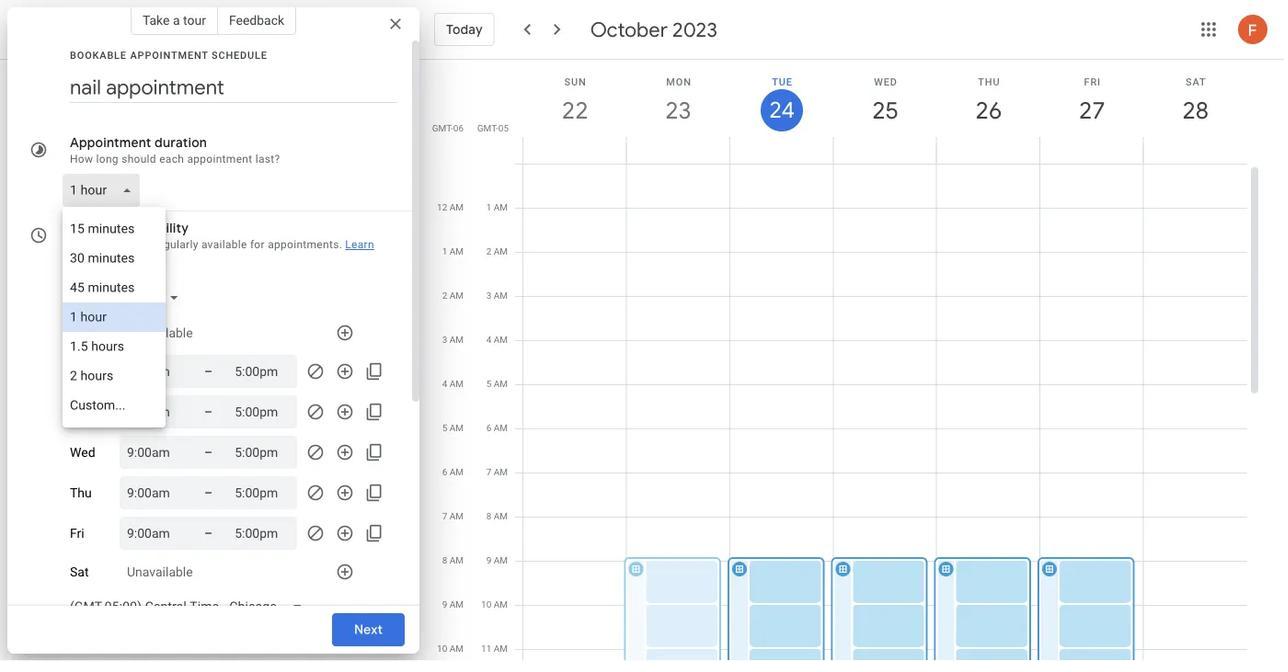 Task type: locate. For each thing, give the bounding box(es) containing it.
9 up 11
[[487, 555, 492, 567]]

0 horizontal spatial sat
[[70, 565, 89, 580]]

0 horizontal spatial gmt-
[[432, 122, 454, 133]]

wed 25
[[872, 76, 898, 126]]

0 vertical spatial 2
[[487, 246, 492, 257]]

1 vertical spatial thu
[[70, 486, 92, 501]]

1 horizontal spatial 2 am
[[487, 246, 508, 257]]

2 am
[[487, 246, 508, 257], [442, 290, 464, 301]]

Add title text field
[[70, 74, 398, 101]]

set
[[70, 238, 87, 251]]

tue up 24
[[772, 76, 793, 87]]

mon for mon
[[70, 364, 96, 379]]

thu 26
[[975, 76, 1001, 126]]

1 am
[[487, 202, 508, 213], [442, 246, 464, 257]]

1 horizontal spatial 6 am
[[487, 423, 508, 434]]

–
[[204, 364, 213, 379], [204, 405, 213, 420], [204, 445, 213, 460], [204, 486, 213, 501], [204, 526, 213, 541]]

– right start time on thursdays text box
[[204, 486, 213, 501]]

mon 23
[[665, 76, 692, 126]]

0 horizontal spatial fri
[[70, 526, 84, 541]]

0 horizontal spatial mon
[[70, 364, 96, 379]]

0 vertical spatial 2 am
[[487, 246, 508, 257]]

10 am
[[481, 600, 508, 611], [437, 644, 464, 655]]

bookable appointment schedule
[[70, 49, 268, 61]]

4 – from the top
[[204, 486, 213, 501]]

2 gmt- from the left
[[478, 122, 499, 133]]

End time on Fridays text field
[[235, 523, 290, 545]]

1 horizontal spatial 7 am
[[487, 467, 508, 478]]

sun
[[565, 76, 587, 87], [70, 326, 92, 341]]

0 horizontal spatial 1
[[442, 246, 448, 257]]

fri
[[1085, 76, 1102, 87], [70, 526, 84, 541]]

tue
[[772, 76, 793, 87], [70, 405, 91, 420]]

next button
[[332, 608, 405, 653]]

23 column header
[[626, 60, 731, 163]]

0 horizontal spatial 10 am
[[437, 644, 464, 655]]

gmt- for 06
[[432, 122, 454, 133]]

4 cell from the left
[[831, 163, 938, 662]]

thu
[[979, 76, 1001, 87], [70, 486, 92, 501]]

0 vertical spatial 9 am
[[487, 555, 508, 567]]

sat
[[1186, 76, 1207, 87], [70, 565, 89, 580]]

0 horizontal spatial wed
[[70, 445, 95, 460]]

1 vertical spatial 8 am
[[442, 555, 464, 567]]

End time on Thursdays text field
[[235, 482, 290, 504]]

7 am
[[487, 467, 508, 478], [442, 511, 464, 522]]

9 am
[[487, 555, 508, 567], [442, 600, 464, 611]]

thu up thursday, october 26 element
[[979, 76, 1001, 87]]

0 vertical spatial thu
[[979, 76, 1001, 87]]

sun inside sun 22
[[565, 76, 587, 87]]

0 horizontal spatial 9
[[442, 600, 448, 611]]

Start time on Thursdays text field
[[127, 482, 182, 504]]

3
[[487, 290, 492, 301], [442, 335, 448, 346]]

2 unavailable from the top
[[127, 565, 193, 580]]

1 horizontal spatial sat
[[1186, 76, 1207, 87]]

unavailable for sat
[[127, 565, 193, 580]]

option
[[63, 214, 166, 244], [63, 244, 166, 273], [63, 273, 166, 303], [63, 303, 166, 332], [63, 332, 166, 362], [63, 362, 166, 391], [63, 391, 166, 421]]

11 am
[[481, 644, 508, 655]]

tue inside tue 24
[[772, 76, 793, 87]]

1 vertical spatial 5
[[442, 423, 448, 434]]

10 left 11
[[437, 644, 448, 655]]

0 vertical spatial 5
[[487, 379, 492, 390]]

tue for tue
[[70, 405, 91, 420]]

sun for sun
[[70, 326, 92, 341]]

1 vertical spatial 1 am
[[442, 246, 464, 257]]

sun up sunday, october 22 element at top left
[[565, 76, 587, 87]]

october
[[591, 17, 668, 42]]

0 horizontal spatial thu
[[70, 486, 92, 501]]

– right "start time on fridays" text field
[[204, 526, 213, 541]]

6 am
[[487, 423, 508, 434], [442, 467, 464, 478]]

– left end time on tuesdays text box
[[204, 405, 213, 420]]

sat inside sat 28
[[1186, 76, 1207, 87]]

1
[[487, 202, 492, 213], [442, 246, 448, 257]]

7 option from the top
[[63, 391, 166, 421]]

duration list box
[[63, 207, 166, 428]]

1 horizontal spatial wed
[[875, 76, 898, 87]]

gmt-06
[[432, 122, 464, 133]]

1 horizontal spatial 4
[[487, 335, 492, 346]]

0 horizontal spatial 6
[[442, 467, 448, 478]]

0 vertical spatial 3 am
[[487, 290, 508, 301]]

mon inside mon 23
[[667, 76, 692, 87]]

6 option from the top
[[63, 362, 166, 391]]

take
[[143, 12, 170, 28]]

1 vertical spatial 5 am
[[442, 423, 464, 434]]

1 unavailable from the top
[[127, 326, 193, 341]]

should
[[122, 153, 156, 166]]

am
[[450, 202, 464, 213], [494, 202, 508, 213], [450, 246, 464, 257], [494, 246, 508, 257], [450, 290, 464, 301], [494, 290, 508, 301], [450, 335, 464, 346], [494, 335, 508, 346], [450, 379, 464, 390], [494, 379, 508, 390], [450, 423, 464, 434], [494, 423, 508, 434], [450, 467, 464, 478], [494, 467, 508, 478], [450, 511, 464, 522], [494, 511, 508, 522], [450, 555, 464, 567], [494, 555, 508, 567], [450, 600, 464, 611], [494, 600, 508, 611], [450, 644, 464, 655], [494, 644, 508, 655]]

0 vertical spatial mon
[[667, 76, 692, 87]]

mon
[[667, 76, 692, 87], [70, 364, 96, 379]]

2023
[[673, 17, 718, 42]]

feedback button
[[218, 6, 296, 35]]

tue for tue 24
[[772, 76, 793, 87]]

set when you're regularly available for appointments.
[[70, 238, 342, 251]]

7 cell from the left
[[1145, 163, 1248, 662]]

4
[[487, 335, 492, 346], [442, 379, 448, 390]]

– right start time on wednesdays text box
[[204, 445, 213, 460]]

wed up wednesday, october 25 element
[[875, 76, 898, 87]]

wed left start time on wednesdays text box
[[70, 445, 95, 460]]

0 horizontal spatial 9 am
[[442, 600, 464, 611]]

1 am right 12 am
[[487, 202, 508, 213]]

when
[[90, 238, 117, 251]]

thu for thu
[[70, 486, 92, 501]]

0 horizontal spatial 6 am
[[442, 467, 464, 478]]

0 horizontal spatial tue
[[70, 405, 91, 420]]

9 right next button
[[442, 600, 448, 611]]

grid
[[427, 60, 1263, 662]]

0 horizontal spatial 3 am
[[442, 335, 464, 346]]

gmt- right '06'
[[478, 122, 499, 133]]

wed
[[875, 76, 898, 87], [70, 445, 95, 460]]

0 vertical spatial 3
[[487, 290, 492, 301]]

12 am
[[437, 202, 464, 213]]

1 vertical spatial 3 am
[[442, 335, 464, 346]]

8 am
[[487, 511, 508, 522], [442, 555, 464, 567]]

0 vertical spatial 6
[[487, 423, 492, 434]]

sun down more
[[70, 326, 92, 341]]

1 horizontal spatial 9
[[487, 555, 492, 567]]

5 option from the top
[[63, 332, 166, 362]]

8
[[487, 511, 492, 522], [442, 555, 448, 567]]

1 down 12
[[442, 246, 448, 257]]

1 vertical spatial 10 am
[[437, 644, 464, 655]]

wed inside wed 25
[[875, 76, 898, 87]]

0 vertical spatial tue
[[772, 76, 793, 87]]

0 vertical spatial wed
[[875, 76, 898, 87]]

1 horizontal spatial mon
[[667, 76, 692, 87]]

0 vertical spatial 5 am
[[487, 379, 508, 390]]

thu left start time on thursdays text box
[[70, 486, 92, 501]]

10
[[481, 600, 492, 611], [437, 644, 448, 655]]

unavailable
[[127, 326, 193, 341], [127, 565, 193, 580]]

gmt-
[[432, 122, 454, 133], [478, 122, 499, 133]]

9 am right next button
[[442, 600, 464, 611]]

0 vertical spatial 1
[[487, 202, 492, 213]]

27 column header
[[1040, 60, 1145, 163]]

0 vertical spatial 8 am
[[487, 511, 508, 522]]

fri inside fri 27
[[1085, 76, 1102, 87]]

thu inside 'thu 26'
[[979, 76, 1001, 87]]

1 horizontal spatial 4 am
[[487, 335, 508, 346]]

10 am up 11 am
[[481, 600, 508, 611]]

1 right 12 am
[[487, 202, 492, 213]]

9
[[487, 555, 492, 567], [442, 600, 448, 611]]

1 option from the top
[[63, 214, 166, 244]]

1 vertical spatial 3
[[442, 335, 448, 346]]

9 am up 11 am
[[487, 555, 508, 567]]

0 vertical spatial 1 am
[[487, 202, 508, 213]]

availability
[[123, 220, 189, 237]]

– left the end time on mondays "text box"
[[204, 364, 213, 379]]

sat 28
[[1182, 76, 1208, 126]]

long
[[96, 153, 119, 166]]

2 – from the top
[[204, 405, 213, 420]]

mon up monday, october 23 element
[[667, 76, 692, 87]]

0 horizontal spatial 4
[[442, 379, 448, 390]]

1 vertical spatial mon
[[70, 364, 96, 379]]

1 horizontal spatial 9 am
[[487, 555, 508, 567]]

4 am
[[487, 335, 508, 346], [442, 379, 464, 390]]

1 horizontal spatial thu
[[979, 76, 1001, 87]]

3 cell from the left
[[728, 163, 834, 662]]

appointment duration how long should each appointment last?
[[70, 134, 280, 166]]

gmt-05
[[478, 122, 509, 133]]

3 am
[[487, 290, 508, 301], [442, 335, 464, 346]]

0 horizontal spatial sun
[[70, 326, 92, 341]]

unavailable up "start time on mondays" text field
[[127, 326, 193, 341]]

1 vertical spatial tue
[[70, 405, 91, 420]]

0 horizontal spatial 3
[[442, 335, 448, 346]]

0 horizontal spatial 2
[[442, 290, 448, 301]]

10 am left 11
[[437, 644, 464, 655]]

1 vertical spatial 8
[[442, 555, 448, 567]]

sat for sat
[[70, 565, 89, 580]]

11
[[481, 644, 492, 655]]

05
[[499, 122, 509, 133]]

mon left "start time on mondays" text field
[[70, 364, 96, 379]]

1 vertical spatial wed
[[70, 445, 95, 460]]

1 vertical spatial unavailable
[[127, 565, 193, 580]]

5 am
[[487, 379, 508, 390], [442, 423, 464, 434]]

1 vertical spatial 9 am
[[442, 600, 464, 611]]

tue left the start time on tuesdays 'text field'
[[70, 405, 91, 420]]

5
[[487, 379, 492, 390], [442, 423, 448, 434]]

1 horizontal spatial 1 am
[[487, 202, 508, 213]]

row
[[515, 163, 1248, 662]]

1 horizontal spatial 10
[[481, 600, 492, 611]]

1 horizontal spatial 5 am
[[487, 379, 508, 390]]

0 vertical spatial 4
[[487, 335, 492, 346]]

3 – from the top
[[204, 445, 213, 460]]

1 gmt- from the left
[[432, 122, 454, 133]]

fri left "start time on fridays" text field
[[70, 526, 84, 541]]

6
[[487, 423, 492, 434], [442, 467, 448, 478]]

5 – from the top
[[204, 526, 213, 541]]

0 vertical spatial unavailable
[[127, 326, 193, 341]]

gmt- left gmt-05
[[432, 122, 454, 133]]

1 horizontal spatial 8 am
[[487, 511, 508, 522]]

0 vertical spatial 7 am
[[487, 467, 508, 478]]

unavailable down "start time on fridays" text field
[[127, 565, 193, 580]]

1 horizontal spatial tue
[[772, 76, 793, 87]]

1 vertical spatial 4 am
[[442, 379, 464, 390]]

bookable
[[70, 49, 127, 61]]

1 vertical spatial 7
[[442, 511, 448, 522]]

1 vertical spatial sun
[[70, 326, 92, 341]]

0 vertical spatial 9
[[487, 555, 492, 567]]

1 vertical spatial fri
[[70, 526, 84, 541]]

10 up 11
[[481, 600, 492, 611]]

appointment
[[187, 153, 253, 166]]

1 vertical spatial 9
[[442, 600, 448, 611]]

24
[[769, 96, 794, 125]]

0 vertical spatial sun
[[565, 76, 587, 87]]

2 cell from the left
[[624, 163, 731, 662]]

7
[[487, 467, 492, 478], [442, 511, 448, 522]]

1 vertical spatial 6
[[442, 467, 448, 478]]

0 vertical spatial sat
[[1186, 76, 1207, 87]]

0 horizontal spatial 2 am
[[442, 290, 464, 301]]

Start time on Fridays text field
[[127, 523, 182, 545]]

learn
[[345, 238, 375, 251]]

friday, october 27 element
[[1072, 89, 1114, 132]]

1 horizontal spatial fri
[[1085, 76, 1102, 87]]

1 vertical spatial 6 am
[[442, 467, 464, 478]]

1 vertical spatial sat
[[70, 565, 89, 580]]

1 horizontal spatial 10 am
[[481, 600, 508, 611]]

mon for mon 23
[[667, 76, 692, 87]]

0 vertical spatial 10 am
[[481, 600, 508, 611]]

1 am down 12 am
[[442, 246, 464, 257]]

cell
[[524, 163, 627, 662], [624, 163, 731, 662], [728, 163, 834, 662], [831, 163, 938, 662], [935, 163, 1041, 662], [1038, 163, 1145, 662], [1145, 163, 1248, 662]]

None field
[[63, 174, 148, 207]]

tue 24
[[769, 76, 794, 125]]

2
[[487, 246, 492, 257], [442, 290, 448, 301]]

0 horizontal spatial 4 am
[[442, 379, 464, 390]]

1 – from the top
[[204, 364, 213, 379]]

1 horizontal spatial gmt-
[[478, 122, 499, 133]]

24 column header
[[730, 60, 834, 163]]

duration
[[155, 134, 207, 151]]

general
[[70, 220, 119, 237]]

fri up "friday, october 27" 'element'
[[1085, 76, 1102, 87]]

– for fri
[[204, 526, 213, 541]]



Task type: vqa. For each thing, say whether or not it's contained in the screenshot.


Task type: describe. For each thing, give the bounding box(es) containing it.
0 horizontal spatial 5 am
[[442, 423, 464, 434]]

5 cell from the left
[[935, 163, 1041, 662]]

thursday, october 26 element
[[968, 89, 1011, 132]]

gmt- for 05
[[478, 122, 499, 133]]

schedule
[[212, 49, 268, 61]]

0 horizontal spatial 5
[[442, 423, 448, 434]]

28
[[1182, 95, 1208, 126]]

sat for sat 28
[[1186, 76, 1207, 87]]

22
[[561, 95, 587, 126]]

fri 27
[[1079, 76, 1105, 126]]

Start time on Tuesdays text field
[[127, 401, 182, 423]]

general availability
[[70, 220, 189, 237]]

how
[[70, 153, 93, 166]]

next
[[354, 622, 383, 639]]

tuesday, october 24, today element
[[761, 89, 804, 132]]

– for mon
[[204, 364, 213, 379]]

sunday, october 22 element
[[554, 89, 597, 132]]

saturday, october 28 element
[[1175, 89, 1218, 132]]

regularly
[[154, 238, 198, 251]]

– for thu
[[204, 486, 213, 501]]

– for tue
[[204, 405, 213, 420]]

thu for thu 26
[[979, 76, 1001, 87]]

each
[[159, 153, 184, 166]]

3 option from the top
[[63, 273, 166, 303]]

2 option from the top
[[63, 244, 166, 273]]

1 vertical spatial 2 am
[[442, 290, 464, 301]]

sun 22
[[561, 76, 587, 126]]

appointments.
[[268, 238, 342, 251]]

0 horizontal spatial 8
[[442, 555, 448, 567]]

1 horizontal spatial 3 am
[[487, 290, 508, 301]]

27
[[1079, 95, 1105, 126]]

End time on Wednesdays text field
[[235, 442, 290, 464]]

more
[[70, 253, 97, 266]]

Start time on Mondays text field
[[127, 361, 182, 383]]

1 cell from the left
[[524, 163, 627, 662]]

– for wed
[[204, 445, 213, 460]]

fri for fri 27
[[1085, 76, 1102, 87]]

1 horizontal spatial 3
[[487, 290, 492, 301]]

1 horizontal spatial 1
[[487, 202, 492, 213]]

6 cell from the left
[[1038, 163, 1145, 662]]

12
[[437, 202, 448, 213]]

a
[[173, 12, 180, 28]]

1 horizontal spatial 6
[[487, 423, 492, 434]]

28 column header
[[1144, 60, 1248, 163]]

you're
[[120, 238, 151, 251]]

0 vertical spatial 10
[[481, 600, 492, 611]]

26
[[975, 95, 1001, 126]]

monday, october 23 element
[[658, 89, 700, 132]]

0 horizontal spatial 1 am
[[442, 246, 464, 257]]

learn more link
[[70, 238, 375, 266]]

0 horizontal spatial 7 am
[[442, 511, 464, 522]]

sun for sun 22
[[565, 76, 587, 87]]

learn more
[[70, 238, 375, 266]]

fri for fri
[[70, 526, 84, 541]]

26 column header
[[937, 60, 1041, 163]]

take a tour button
[[131, 6, 218, 35]]

for
[[250, 238, 265, 251]]

tour
[[183, 12, 206, 28]]

appointment
[[70, 134, 151, 151]]

1 vertical spatial 4
[[442, 379, 448, 390]]

wed for wed 25
[[875, 76, 898, 87]]

unavailable for sun
[[127, 326, 193, 341]]

25
[[872, 95, 898, 126]]

25 column header
[[833, 60, 938, 163]]

today button
[[434, 7, 495, 52]]

take a tour
[[143, 12, 206, 28]]

0 horizontal spatial 8 am
[[442, 555, 464, 567]]

wednesday, october 25 element
[[865, 89, 907, 132]]

1 horizontal spatial 2
[[487, 246, 492, 257]]

october 2023
[[591, 17, 718, 42]]

feedback
[[229, 12, 285, 28]]

0 horizontal spatial 7
[[442, 511, 448, 522]]

4 option from the top
[[63, 303, 166, 332]]

0 horizontal spatial 10
[[437, 644, 448, 655]]

last?
[[256, 153, 280, 166]]

1 vertical spatial 1
[[442, 246, 448, 257]]

available
[[201, 238, 247, 251]]

Start time on Wednesdays text field
[[127, 442, 182, 464]]

1 horizontal spatial 8
[[487, 511, 492, 522]]

appointment
[[130, 49, 208, 61]]

1 vertical spatial 2
[[442, 290, 448, 301]]

0 vertical spatial 4 am
[[487, 335, 508, 346]]

22 column header
[[523, 60, 627, 163]]

End time on Mondays text field
[[235, 361, 290, 383]]

23
[[665, 95, 691, 126]]

End time on Tuesdays text field
[[235, 401, 290, 423]]

grid containing 22
[[427, 60, 1263, 662]]

today
[[446, 21, 483, 38]]

wed for wed
[[70, 445, 95, 460]]

0 vertical spatial 7
[[487, 467, 492, 478]]

06
[[454, 122, 464, 133]]



